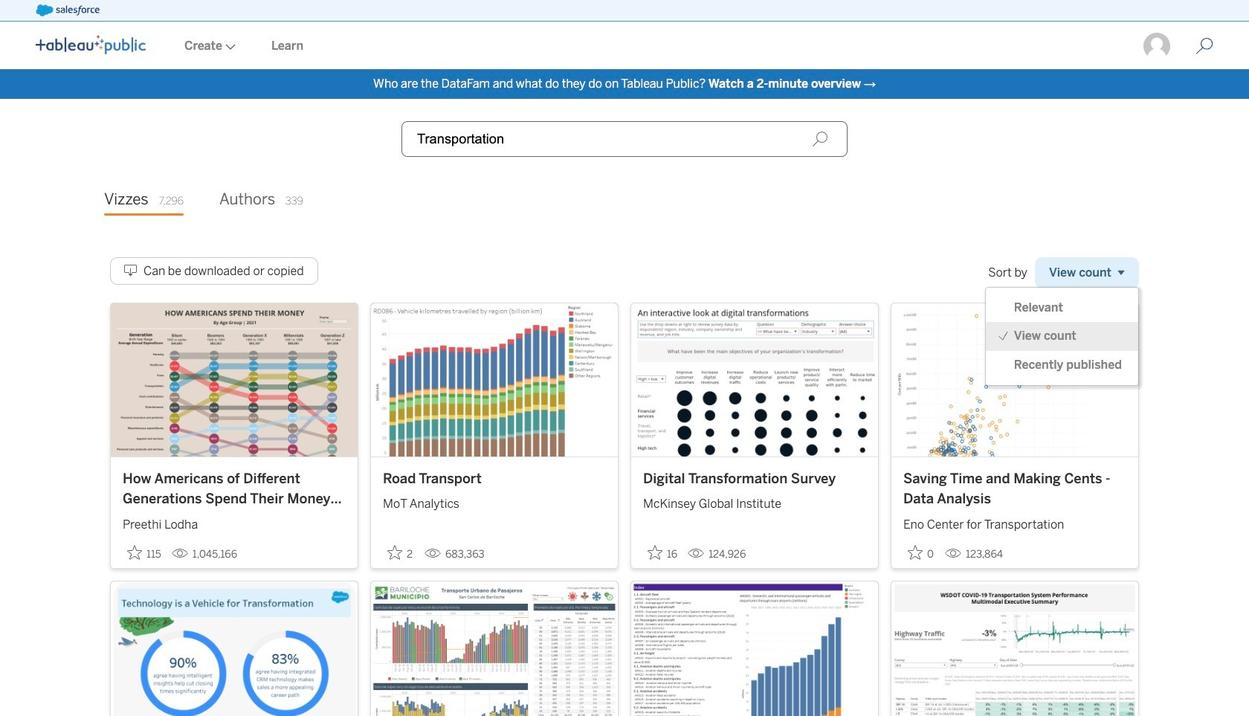 Task type: locate. For each thing, give the bounding box(es) containing it.
list options menu
[[986, 294, 1138, 379]]

0 horizontal spatial add favorite image
[[127, 545, 142, 560]]

add favorite image
[[648, 545, 663, 560]]

add favorite image
[[127, 545, 142, 560], [387, 545, 402, 560], [908, 545, 923, 560]]

salesforce logo image
[[36, 4, 100, 16]]

3 add favorite image from the left
[[908, 545, 923, 560]]

Add Favorite button
[[123, 540, 166, 565], [383, 540, 419, 565], [643, 540, 682, 565], [904, 540, 939, 565]]

workbook thumbnail image
[[111, 303, 358, 456], [371, 303, 618, 456], [631, 303, 878, 456], [892, 303, 1138, 456], [111, 581, 358, 716], [371, 581, 618, 716], [631, 581, 878, 716], [892, 581, 1138, 716]]

go to search image
[[1178, 37, 1231, 55]]

2 add favorite image from the left
[[387, 545, 402, 560]]

1 horizontal spatial add favorite image
[[387, 545, 402, 560]]

search image
[[812, 131, 828, 147]]

2 horizontal spatial add favorite image
[[908, 545, 923, 560]]

3 add favorite button from the left
[[643, 540, 682, 565]]



Task type: describe. For each thing, give the bounding box(es) containing it.
logo image
[[36, 35, 146, 54]]

1 add favorite image from the left
[[127, 545, 142, 560]]

Search input field
[[402, 121, 848, 157]]

4 add favorite button from the left
[[904, 540, 939, 565]]

2 add favorite button from the left
[[383, 540, 419, 565]]

1 add favorite button from the left
[[123, 540, 166, 565]]

ruby.anderson5854 image
[[1142, 31, 1172, 61]]

create image
[[222, 44, 236, 50]]



Task type: vqa. For each thing, say whether or not it's contained in the screenshot.
Data
no



